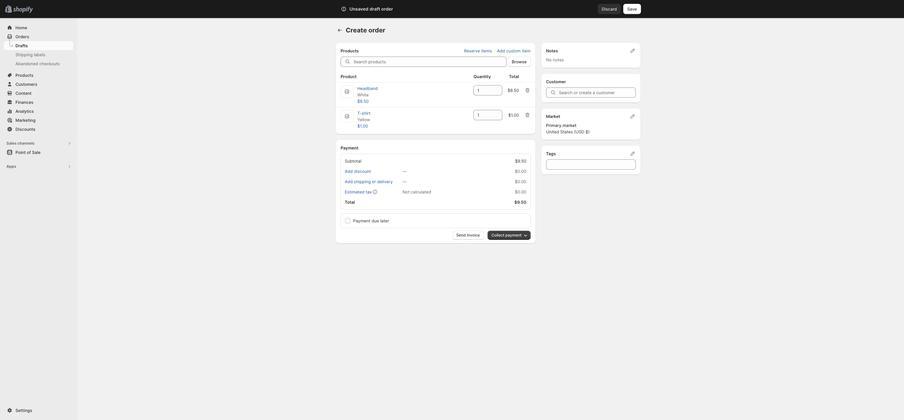 Task type: locate. For each thing, give the bounding box(es) containing it.
save
[[628, 6, 637, 12]]

—
[[403, 169, 407, 174], [403, 179, 407, 184]]

$0.00 for add shipping or delivery
[[515, 179, 527, 184]]

add inside button
[[497, 48, 505, 53]]

1 vertical spatial payment
[[353, 218, 371, 224]]

no
[[546, 57, 552, 62]]

order right create
[[369, 26, 386, 34]]

tags
[[546, 151, 556, 156]]

1 vertical spatial $1.00
[[358, 124, 368, 129]]

0 vertical spatial —
[[403, 169, 407, 174]]

$0.00
[[515, 169, 527, 174], [515, 179, 527, 184], [515, 190, 527, 195]]

t-shirt link
[[358, 111, 371, 116]]

collect
[[492, 233, 505, 238]]

(usd
[[574, 129, 585, 135]]

products
[[341, 48, 359, 53], [15, 73, 33, 78]]

0 vertical spatial total
[[509, 74, 519, 79]]

$1.00 button
[[354, 122, 372, 131]]

reserve items button
[[460, 46, 496, 55]]

payment
[[341, 145, 359, 151], [353, 218, 371, 224]]

1 horizontal spatial $8.50
[[508, 88, 519, 93]]

or
[[372, 179, 376, 184]]

shipping
[[354, 179, 371, 184]]

0 vertical spatial $8.50
[[508, 88, 519, 93]]

$8.50 down white
[[358, 99, 369, 104]]

$8.50 down browse button
[[508, 88, 519, 93]]

sales
[[6, 141, 17, 146]]

headband
[[358, 86, 378, 91]]

add down subtotal
[[345, 169, 353, 174]]

point of sale link
[[4, 148, 73, 157]]

add for add discount
[[345, 169, 353, 174]]

$9.50
[[515, 159, 527, 164], [515, 200, 527, 205]]

total
[[509, 74, 519, 79], [345, 200, 355, 205]]

item
[[522, 48, 531, 53]]

$8.50 inside "button"
[[358, 99, 369, 104]]

total down estimated
[[345, 200, 355, 205]]

1 vertical spatial $8.50
[[358, 99, 369, 104]]

united
[[546, 129, 559, 135]]

None text field
[[546, 160, 636, 170]]

1 vertical spatial products
[[15, 73, 33, 78]]

1 horizontal spatial products
[[341, 48, 359, 53]]

apps button
[[4, 162, 73, 171]]

1 vertical spatial —
[[403, 179, 407, 184]]

0 vertical spatial payment
[[341, 145, 359, 151]]

point of sale button
[[0, 148, 77, 157]]

estimated tax button
[[341, 188, 376, 197]]

products down create
[[341, 48, 359, 53]]

0 horizontal spatial $1.00
[[358, 124, 368, 129]]

home link
[[4, 23, 73, 32]]

0 horizontal spatial $8.50
[[358, 99, 369, 104]]

products link
[[4, 71, 73, 80]]

discard
[[602, 6, 617, 12]]

unsaved draft order
[[350, 6, 393, 12]]

0 vertical spatial products
[[341, 48, 359, 53]]

0 vertical spatial add
[[497, 48, 505, 53]]

finances link
[[4, 98, 73, 107]]

0 horizontal spatial total
[[345, 200, 355, 205]]

add custom item button
[[493, 46, 535, 55]]

payment left due
[[353, 218, 371, 224]]

primary
[[546, 123, 562, 128]]

$0.00 for add discount
[[515, 169, 527, 174]]

estimated
[[345, 190, 365, 195]]

products up customers
[[15, 73, 33, 78]]

1 vertical spatial add
[[345, 169, 353, 174]]

abandoned checkouts
[[15, 61, 60, 66]]

notes
[[546, 48, 558, 53]]

abandoned checkouts link
[[4, 59, 73, 68]]

2 — from the top
[[403, 179, 407, 184]]

1 $0.00 from the top
[[515, 169, 527, 174]]

headband link
[[358, 86, 378, 91]]

payment up subtotal
[[341, 145, 359, 151]]

invoice
[[467, 233, 480, 238]]

due
[[372, 218, 379, 224]]

0 vertical spatial order
[[381, 6, 393, 12]]

2 vertical spatial add
[[345, 179, 353, 184]]

unsaved
[[350, 6, 369, 12]]

content
[[15, 91, 32, 96]]

content link
[[4, 89, 73, 98]]

product
[[341, 74, 357, 79]]

analytics
[[15, 109, 34, 114]]

None number field
[[474, 85, 493, 96], [474, 110, 493, 120], [474, 85, 493, 96], [474, 110, 493, 120]]

0 vertical spatial $9.50
[[515, 159, 527, 164]]

order
[[381, 6, 393, 12], [369, 26, 386, 34]]

0 vertical spatial $0.00
[[515, 169, 527, 174]]

drafts
[[15, 43, 28, 48]]

sales channels button
[[4, 139, 73, 148]]

1 — from the top
[[403, 169, 407, 174]]

1 horizontal spatial $1.00
[[509, 113, 519, 118]]

add discount
[[345, 169, 371, 174]]

notes
[[553, 57, 564, 62]]

sales channels
[[6, 141, 34, 146]]

0 horizontal spatial products
[[15, 73, 33, 78]]

2 $0.00 from the top
[[515, 179, 527, 184]]

yellow
[[358, 117, 370, 122]]

discounts link
[[4, 125, 73, 134]]

order right draft
[[381, 6, 393, 12]]

$1.00
[[509, 113, 519, 118], [358, 124, 368, 129]]

1 vertical spatial $0.00
[[515, 179, 527, 184]]

add shipping or delivery button
[[341, 177, 397, 186]]

add left custom
[[497, 48, 505, 53]]

2 vertical spatial $0.00
[[515, 190, 527, 195]]

add up estimated
[[345, 179, 353, 184]]

drafts link
[[4, 41, 73, 50]]

t-shirt yellow $1.00
[[358, 111, 371, 129]]

shirt
[[362, 111, 371, 116]]

total down browse
[[509, 74, 519, 79]]

customer
[[546, 79, 566, 84]]

1 vertical spatial $9.50
[[515, 200, 527, 205]]

settings link
[[4, 406, 73, 415]]

$8.50
[[508, 88, 519, 93], [358, 99, 369, 104]]

shopify image
[[13, 7, 33, 13]]



Task type: vqa. For each thing, say whether or not it's contained in the screenshot.
SEARCH COUNTRIES text box
no



Task type: describe. For each thing, give the bounding box(es) containing it.
orders
[[15, 34, 29, 39]]

browse button
[[508, 57, 531, 67]]

headband white
[[358, 86, 378, 98]]

custom
[[507, 48, 521, 53]]

— for add shipping or delivery
[[403, 179, 407, 184]]

payment for payment due later
[[353, 218, 371, 224]]

discard link
[[598, 4, 621, 14]]

1 vertical spatial order
[[369, 26, 386, 34]]

t-
[[358, 111, 362, 116]]

white
[[358, 92, 369, 98]]

states
[[561, 129, 573, 135]]

collect payment
[[492, 233, 522, 238]]

market
[[546, 114, 561, 119]]

products inside 'link'
[[15, 73, 33, 78]]

payment
[[506, 233, 522, 238]]

shipping labels link
[[4, 50, 73, 59]]

tax
[[366, 190, 372, 195]]

$9.50 for subtotal
[[515, 159, 527, 164]]

3 $0.00 from the top
[[515, 190, 527, 195]]

labels
[[34, 52, 45, 57]]

$)
[[586, 129, 590, 135]]

subtotal
[[345, 159, 362, 164]]

$8.50 button
[[354, 97, 373, 106]]

shipping
[[15, 52, 33, 57]]

of
[[27, 150, 31, 155]]

0 vertical spatial $1.00
[[509, 113, 519, 118]]

$9.50 for total
[[515, 200, 527, 205]]

abandoned
[[15, 61, 38, 66]]

primary market united states (usd $)
[[546, 123, 590, 135]]

estimated tax
[[345, 190, 372, 195]]

discount
[[354, 169, 371, 174]]

marketing
[[15, 118, 36, 123]]

calculated
[[411, 190, 431, 195]]

create order
[[346, 26, 386, 34]]

settings
[[15, 408, 32, 414]]

apps
[[6, 164, 16, 169]]

analytics link
[[4, 107, 73, 116]]

shipping labels
[[15, 52, 45, 57]]

not
[[403, 190, 410, 195]]

search
[[367, 6, 381, 12]]

reserve
[[464, 48, 480, 53]]

items
[[481, 48, 492, 53]]

$1.00 inside t-shirt yellow $1.00
[[358, 124, 368, 129]]

Search products text field
[[354, 57, 507, 67]]

later
[[380, 218, 389, 224]]

checkouts
[[39, 61, 60, 66]]

browse
[[512, 59, 527, 64]]

send invoice
[[457, 233, 480, 238]]

reserve items
[[464, 48, 492, 53]]

point of sale
[[15, 150, 41, 155]]

home
[[15, 25, 27, 30]]

add custom item
[[497, 48, 531, 53]]

orders link
[[4, 32, 73, 41]]

create
[[346, 26, 367, 34]]

send invoice button
[[453, 231, 484, 240]]

add shipping or delivery
[[345, 179, 393, 184]]

customers
[[15, 82, 37, 87]]

Search or create a customer text field
[[559, 88, 636, 98]]

sale
[[32, 150, 41, 155]]

1 vertical spatial total
[[345, 200, 355, 205]]

draft
[[370, 6, 380, 12]]

channels
[[18, 141, 34, 146]]

payment for payment
[[341, 145, 359, 151]]

point
[[15, 150, 26, 155]]

marketing link
[[4, 116, 73, 125]]

delivery
[[377, 179, 393, 184]]

quantity
[[474, 74, 491, 79]]

payment due later
[[353, 218, 389, 224]]

no notes
[[546, 57, 564, 62]]

add for add shipping or delivery
[[345, 179, 353, 184]]

market
[[563, 123, 577, 128]]

add discount button
[[341, 167, 375, 176]]

add for add custom item
[[497, 48, 505, 53]]

— for add discount
[[403, 169, 407, 174]]

discounts
[[15, 127, 35, 132]]

collect payment button
[[488, 231, 531, 240]]

finances
[[15, 100, 33, 105]]

search button
[[357, 4, 543, 14]]

send
[[457, 233, 466, 238]]

save button
[[624, 4, 641, 14]]

1 horizontal spatial total
[[509, 74, 519, 79]]

customers link
[[4, 80, 73, 89]]



